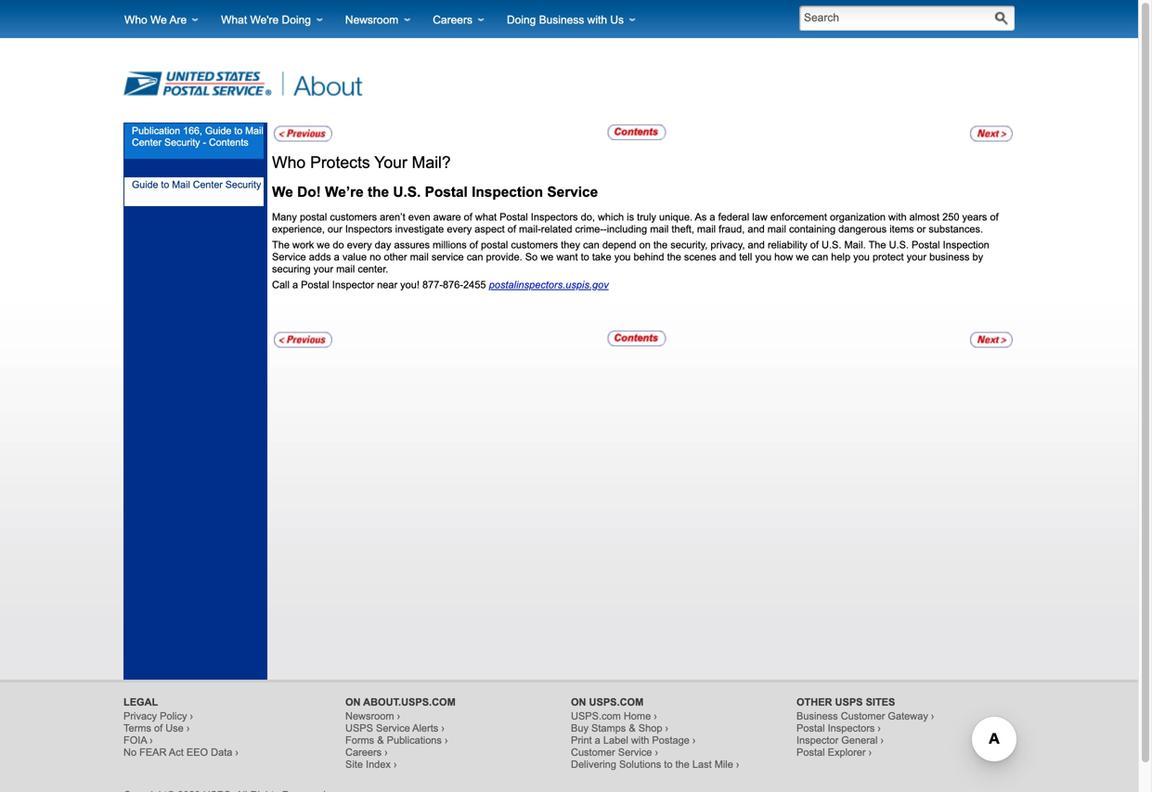 Task type: describe. For each thing, give the bounding box(es) containing it.
guide to mail center security
[[132, 179, 261, 190]]

provide.
[[486, 251, 522, 263]]

postalinspectors.uspis.gov link
[[489, 279, 609, 291]]

print
[[571, 735, 592, 746]]

near
[[377, 279, 398, 291]]

our
[[328, 223, 343, 235]]

2 doing from the left
[[507, 13, 536, 26]]

1 vertical spatial every
[[347, 239, 372, 251]]

inspectors ›
[[828, 722, 881, 734]]

and down law
[[748, 223, 765, 235]]

organization
[[830, 211, 886, 223]]

0 horizontal spatial can
[[467, 251, 483, 263]]

0 horizontal spatial your
[[314, 263, 333, 275]]

careers link
[[426, 1, 493, 39]]

a right call
[[293, 279, 298, 291]]

law
[[752, 211, 768, 223]]

the up the aren't
[[368, 184, 389, 200]]

inspector inside other usps sites business customer gateway › postal inspectors › inspector general › postal explorer ›
[[797, 735, 839, 746]]

containing
[[789, 223, 836, 235]]

0 vertical spatial with
[[588, 13, 607, 26]]

newsroom › link
[[345, 710, 401, 722]]

usps service alerts › link
[[345, 722, 445, 734]]

of down aspect
[[470, 239, 478, 251]]

on
[[639, 239, 651, 251]]

securing
[[272, 263, 311, 275]]

inspection inside many postal customers aren't even aware of what postal inspectors do, which is truly unique. as a federal law enforcement organization with almost 250 years of experience, our inspectors investigate every aspect of mail-related crime--including mail theft, mail fraud, and mail containing dangerous items or substances. the work we do every day assures millions of postal customers they can depend on the security, privacy, and reliability of u.s. mail. the u.s. postal inspection service adds a value no other mail service can provide. so we want to take you behind the scenes and tell you how we can help you protect your business by securing your mail center. call a postal inspector near you! 877-876-2455 postalinspectors.uspis.gov
[[943, 239, 990, 251]]

postal inspectors › link
[[797, 722, 881, 734]]

security,
[[671, 239, 708, 251]]

investigate
[[395, 223, 444, 235]]

aspect
[[475, 223, 505, 235]]

inspector general › link
[[797, 735, 884, 746]]

doing business with us link
[[500, 1, 644, 39]]

1 horizontal spatial u.s.
[[822, 239, 842, 251]]

gateway ›
[[888, 710, 935, 722]]

explorer ›
[[828, 747, 872, 758]]

with inside on usps.com usps.com home › buy stamps & shop › print a label with postage › customer service › delivering solutions to the last mile ›
[[631, 735, 649, 746]]

protect
[[873, 251, 904, 263]]

federal
[[718, 211, 750, 223]]

mile ›
[[715, 759, 740, 770]]

what we're doing link
[[215, 1, 331, 39]]

we inside "link"
[[150, 13, 167, 26]]

data ›
[[211, 747, 239, 758]]

inspector inside many postal customers aren't even aware of what postal inspectors do, which is truly unique. as a federal law enforcement organization with almost 250 years of experience, our inspectors investigate every aspect of mail-related crime--including mail theft, mail fraud, and mail containing dangerous items or substances. the work we do every day assures millions of postal customers they can depend on the security, privacy, and reliability of u.s. mail. the u.s. postal inspection service adds a value no other mail service can provide. so we want to take you behind the scenes and tell you how we can help you protect your business by securing your mail center. call a postal inspector near you! 877-876-2455 postalinspectors.uspis.gov
[[332, 279, 374, 291]]

of left what
[[464, 211, 473, 223]]

1 vertical spatial postal
[[481, 239, 508, 251]]

- inside publication 166, guide to mail center security - contents
[[203, 137, 206, 148]]

aware
[[433, 211, 461, 223]]

other usps sites business customer gateway › postal inspectors › inspector general › postal explorer ›
[[797, 696, 935, 758]]

mail down value
[[336, 263, 355, 275]]

by
[[973, 251, 984, 263]]

postal up aware in the top of the page
[[425, 184, 468, 200]]

shop ›
[[639, 722, 669, 734]]

contents
[[209, 137, 249, 148]]

link to contents for "guide to mail center security" image for link to "working globally" icon
[[608, 330, 666, 346]]

almost
[[910, 211, 940, 223]]

years
[[963, 211, 988, 223]]

0 horizontal spatial inspection
[[472, 184, 543, 200]]

customer inside other usps sites business customer gateway › postal inspectors › inspector general › postal explorer ›
[[841, 710, 885, 722]]

buy
[[571, 722, 589, 734]]

we're
[[250, 13, 279, 26]]

experience,
[[272, 223, 325, 235]]

of down containing
[[811, 239, 819, 251]]

delivering
[[571, 759, 617, 770]]

scenes
[[684, 251, 717, 263]]

label
[[603, 735, 628, 746]]

fear
[[139, 747, 167, 758]]

take
[[592, 251, 612, 263]]

mail up reliability
[[768, 223, 786, 235]]

truly
[[637, 211, 656, 223]]

mail inside publication 166, guide to mail center security - contents
[[245, 125, 263, 137]]

a right the as
[[710, 211, 716, 223]]

link to "working globally" image
[[970, 126, 1013, 142]]

2 you from the left
[[755, 251, 772, 263]]

do,
[[581, 211, 595, 223]]

assures
[[394, 239, 430, 251]]

who for who protects your mail?
[[272, 153, 306, 171]]

how
[[775, 251, 793, 263]]

eeo
[[187, 747, 208, 758]]

business inside other usps sites business customer gateway › postal inspectors › inspector general › postal explorer ›
[[797, 710, 838, 722]]

depend
[[603, 239, 637, 251]]

who we are link
[[118, 1, 207, 39]]

mail-
[[519, 223, 541, 235]]

so
[[525, 251, 538, 263]]

help
[[831, 251, 851, 263]]

center inside publication 166, guide to mail center security - contents
[[132, 137, 162, 148]]

to inside publication 166, guide to mail center security - contents
[[234, 125, 243, 137]]

876-
[[443, 279, 463, 291]]

newsroom
[[345, 13, 399, 26]]

0 vertical spatial service
[[547, 184, 598, 200]]

service
[[432, 251, 464, 263]]

value
[[342, 251, 367, 263]]

legal
[[124, 696, 158, 708]]

a inside on usps.com usps.com home › buy stamps & shop › print a label with postage › customer service › delivering solutions to the last mile ›
[[595, 735, 601, 746]]

forms
[[345, 735, 374, 746]]

the image is the profile of an eagle's head adjoining the words united states postal service to form the corporate signature, along with the text about image
[[123, 71, 364, 101]]

mail down the as
[[697, 223, 716, 235]]

substances.
[[929, 223, 984, 235]]

reliability
[[768, 239, 808, 251]]

on about.usps.com newsroom › usps service alerts › forms & publications › careers › site index ›
[[345, 696, 456, 770]]

2 horizontal spatial can
[[812, 251, 829, 263]]

postal down other
[[797, 722, 825, 734]]

2 horizontal spatial we
[[796, 251, 809, 263]]

security inside publication 166, guide to mail center security - contents
[[164, 137, 200, 148]]

1 you from the left
[[614, 251, 631, 263]]

of right years
[[990, 211, 999, 223]]

many postal customers aren't even aware of what postal inspectors do, which is truly unique. as a federal law enforcement organization with almost 250 years of experience, our inspectors investigate every aspect of mail-related crime--including mail theft, mail fraud, and mail containing dangerous items or substances. link
[[272, 211, 999, 235]]

do!
[[297, 184, 321, 200]]

stamps
[[592, 722, 626, 734]]

many
[[272, 211, 297, 223]]

postal up "mail-"
[[500, 211, 528, 223]]

- inside many postal customers aren't even aware of what postal inspectors do, which is truly unique. as a federal law enforcement organization with almost 250 years of experience, our inspectors investigate every aspect of mail-related crime--including mail theft, mail fraud, and mail containing dangerous items or substances. the work we do every day assures millions of postal customers they can depend on the security, privacy, and reliability of u.s. mail. the u.s. postal inspection service adds a value no other mail service can provide. so we want to take you behind the scenes and tell you how we can help you protect your business by securing your mail center. call a postal inspector near you! 877-876-2455 postalinspectors.uspis.gov
[[604, 223, 607, 235]]

about.usps.com
[[363, 696, 456, 708]]

what
[[475, 211, 497, 223]]

2455
[[463, 279, 486, 291]]

act
[[169, 747, 184, 758]]

1 horizontal spatial security
[[225, 179, 261, 190]]

business
[[930, 251, 970, 263]]

link to "working globally" image
[[970, 332, 1013, 348]]

tell
[[739, 251, 752, 263]]

which
[[598, 211, 624, 223]]

even
[[408, 211, 431, 223]]

the down security,
[[667, 251, 682, 263]]

link to "guide to mail center security" image for link to contents for "guide to mail center security" "image" corresponding to link to "working globally" icon
[[274, 332, 332, 348]]



Task type: vqa. For each thing, say whether or not it's contained in the screenshot.
bottommost Link to "Guide to Mail Center Security" image
yes



Task type: locate. For each thing, give the bounding box(es) containing it.
publication
[[132, 125, 180, 137]]

to inside many postal customers aren't even aware of what postal inspectors do, which is truly unique. as a federal law enforcement organization with almost 250 years of experience, our inspectors investigate every aspect of mail-related crime--including mail theft, mail fraud, and mail containing dangerous items or substances. the work we do every day assures millions of postal customers they can depend on the security, privacy, and reliability of u.s. mail. the u.s. postal inspection service adds a value no other mail service can provide. so we want to take you behind the scenes and tell you how we can help you protect your business by securing your mail center. call a postal inspector near you! 877-876-2455 postalinspectors.uspis.gov
[[581, 251, 590, 263]]

with inside many postal customers aren't even aware of what postal inspectors do, which is truly unique. as a federal law enforcement organization with almost 250 years of experience, our inspectors investigate every aspect of mail-related crime--including mail theft, mail fraud, and mail containing dangerous items or substances. the work we do every day assures millions of postal customers they can depend on the security, privacy, and reliability of u.s. mail. the u.s. postal inspection service adds a value no other mail service can provide. so we want to take you behind the scenes and tell you how we can help you protect your business by securing your mail center. call a postal inspector near you! 877-876-2455 postalinspectors.uspis.gov
[[889, 211, 907, 223]]

sites
[[866, 696, 896, 708]]

guide inside publication 166, guide to mail center security - contents
[[205, 125, 232, 137]]

postal down or
[[912, 239, 940, 251]]

privacy,
[[711, 239, 745, 251]]

2 link to "guide to mail center security" image from the top
[[274, 332, 332, 348]]

what
[[221, 13, 247, 26]]

your down the adds
[[314, 263, 333, 275]]

we right how
[[796, 251, 809, 263]]

0 horizontal spatial center
[[132, 137, 162, 148]]

solutions
[[619, 759, 661, 770]]

publication 166, guide to mail center security - contents
[[132, 125, 263, 148]]

mail
[[650, 223, 669, 235], [697, 223, 716, 235], [768, 223, 786, 235], [410, 251, 429, 263], [336, 263, 355, 275]]

0 vertical spatial every
[[447, 223, 472, 235]]

site
[[345, 759, 363, 770]]

to inside on usps.com usps.com home › buy stamps & shop › print a label with postage › customer service › delivering solutions to the last mile ›
[[664, 759, 673, 770]]

1 horizontal spatial can
[[583, 239, 600, 251]]

mail down assures
[[410, 251, 429, 263]]

2 horizontal spatial service
[[547, 184, 598, 200]]

0 horizontal spatial service
[[272, 251, 306, 263]]

0 vertical spatial we
[[150, 13, 167, 26]]

of down privacy policy › link
[[154, 722, 163, 734]]

on for on usps.com usps.com home › buy stamps & shop › print a label with postage › customer service › delivering solutions to the last mile ›
[[571, 696, 586, 708]]

- down which
[[604, 223, 607, 235]]

2 horizontal spatial with
[[889, 211, 907, 223]]

1 vertical spatial link to contents for "guide to mail center security" image
[[608, 330, 666, 346]]

careers ›
[[345, 747, 388, 758]]

inspector
[[332, 279, 374, 291], [797, 735, 839, 746]]

0 horizontal spatial usps
[[345, 722, 373, 734]]

a
[[710, 211, 716, 223], [334, 251, 340, 263], [293, 279, 298, 291], [595, 735, 601, 746]]

doing right we're
[[282, 13, 311, 26]]

the up the protect
[[869, 239, 886, 251]]

work
[[293, 239, 314, 251]]

every down aware in the top of the page
[[447, 223, 472, 235]]

1 horizontal spatial center
[[193, 179, 223, 190]]

0 horizontal spatial you
[[614, 251, 631, 263]]

postal explorer › link
[[797, 747, 872, 758]]

terms of use › link
[[124, 722, 190, 734]]

service inside many postal customers aren't even aware of what postal inspectors do, which is truly unique. as a federal law enforcement organization with almost 250 years of experience, our inspectors investigate every aspect of mail-related crime--including mail theft, mail fraud, and mail containing dangerous items or substances. the work we do every day assures millions of postal customers they can depend on the security, privacy, and reliability of u.s. mail. the u.s. postal inspection service adds a value no other mail service can provide. so we want to take you behind the scenes and tell you how we can help you protect your business by securing your mail center. call a postal inspector near you! 877-876-2455 postalinspectors.uspis.gov
[[272, 251, 306, 263]]

- left contents
[[203, 137, 206, 148]]

link to contents for "guide to mail center security" image for link to "working globally" image
[[608, 124, 666, 140]]

you down depend
[[614, 251, 631, 263]]

items
[[890, 223, 914, 235]]

including
[[607, 223, 647, 235]]

usps up forms
[[345, 722, 373, 734]]

& inside on about.usps.com newsroom › usps service alerts › forms & publications › careers › site index ›
[[377, 735, 384, 746]]

can left help at the top of page
[[812, 251, 829, 263]]

link to "guide to mail center security" image
[[274, 126, 332, 142], [274, 332, 332, 348]]

unique.
[[659, 211, 693, 223]]

1 horizontal spatial inspectors
[[531, 211, 578, 223]]

crime-
[[575, 223, 604, 235]]

forms & publications › link
[[345, 735, 448, 746]]

your
[[374, 153, 407, 171]]

1 vertical spatial -
[[604, 223, 607, 235]]

inspection up what
[[472, 184, 543, 200]]

0 vertical spatial mail
[[245, 125, 263, 137]]

to up contents
[[234, 125, 243, 137]]

1 horizontal spatial &
[[629, 722, 636, 734]]

0 horizontal spatial u.s.
[[393, 184, 421, 200]]

166,
[[183, 125, 202, 137]]

0 vertical spatial -
[[203, 137, 206, 148]]

1 vertical spatial usps
[[345, 722, 373, 734]]

0 horizontal spatial the
[[272, 239, 290, 251]]

behind
[[634, 251, 664, 263]]

0 horizontal spatial we
[[317, 239, 330, 251]]

0 horizontal spatial -
[[203, 137, 206, 148]]

0 vertical spatial inspector
[[332, 279, 374, 291]]

can right service
[[467, 251, 483, 263]]

2 vertical spatial with
[[631, 735, 649, 746]]

3 you from the left
[[854, 251, 870, 263]]

the inside on usps.com usps.com home › buy stamps & shop › print a label with postage › customer service › delivering solutions to the last mile ›
[[676, 759, 690, 770]]

guide up contents
[[205, 125, 232, 137]]

0 horizontal spatial inspectors
[[345, 223, 392, 235]]

the left last
[[676, 759, 690, 770]]

customer inside on usps.com usps.com home › buy stamps & shop › print a label with postage › customer service › delivering solutions to the last mile ›
[[571, 747, 615, 758]]

1 vertical spatial mail
[[172, 179, 190, 190]]

1 doing from the left
[[282, 13, 311, 26]]

with
[[588, 13, 607, 26], [889, 211, 907, 223], [631, 735, 649, 746]]

business down other
[[797, 710, 838, 722]]

and down privacy,
[[720, 251, 737, 263]]

we do! we're the u.s. postal inspection service
[[272, 184, 598, 200]]

1 horizontal spatial we
[[541, 251, 554, 263]]

0 horizontal spatial on
[[345, 696, 361, 708]]

u.s.
[[393, 184, 421, 200], [822, 239, 842, 251], [889, 239, 909, 251]]

other
[[384, 251, 407, 263]]

inspector down center.
[[332, 279, 374, 291]]

0 vertical spatial guide
[[205, 125, 232, 137]]

0 vertical spatial business
[[539, 13, 584, 26]]

0 horizontal spatial customers
[[330, 211, 377, 223]]

u.s. up help at the top of page
[[822, 239, 842, 251]]

0 vertical spatial usps
[[835, 696, 863, 708]]

who for who we are
[[124, 13, 147, 26]]

250
[[943, 211, 960, 223]]

you down mail.
[[854, 251, 870, 263]]

0 horizontal spatial security
[[164, 137, 200, 148]]

delivering solutions to the last mile › link
[[571, 759, 740, 770]]

mail?
[[412, 153, 451, 171]]

0 vertical spatial customer
[[841, 710, 885, 722]]

0 horizontal spatial we
[[150, 13, 167, 26]]

buy stamps & shop › link
[[571, 722, 669, 734]]

877-
[[423, 279, 443, 291]]

on up newsroom › link
[[345, 696, 361, 708]]

other
[[797, 696, 833, 708]]

who protects your mail?
[[272, 153, 451, 171]]

aren't
[[380, 211, 406, 223]]

1 horizontal spatial we
[[272, 184, 293, 200]]

privacy
[[124, 710, 157, 722]]

your down or
[[907, 251, 927, 263]]

millions
[[433, 239, 467, 251]]

the left work
[[272, 239, 290, 251]]

& up the print a label with postage › link
[[629, 722, 636, 734]]

who up "do!" at the left
[[272, 153, 306, 171]]

customer service › link
[[571, 747, 659, 758]]

0 horizontal spatial with
[[588, 13, 607, 26]]

business customer gateway › link
[[797, 710, 935, 722]]

usps inside other usps sites business customer gateway › postal inspectors › inspector general › postal explorer ›
[[835, 696, 863, 708]]

1 on from the left
[[345, 696, 361, 708]]

as
[[695, 211, 707, 223]]

customers up our
[[330, 211, 377, 223]]

0 horizontal spatial inspector
[[332, 279, 374, 291]]

service up forms & publications › link
[[376, 722, 410, 734]]

mail down truly
[[650, 223, 669, 235]]

to left take
[[581, 251, 590, 263]]

1 link to "guide to mail center security" image from the top
[[274, 126, 332, 142]]

0 horizontal spatial doing
[[282, 13, 311, 26]]

the
[[272, 239, 290, 251], [869, 239, 886, 251]]

on inside on about.usps.com newsroom › usps service alerts › forms & publications › careers › site index ›
[[345, 696, 361, 708]]

publications ›
[[387, 735, 448, 746]]

0 vertical spatial link to contents for "guide to mail center security" image
[[608, 124, 666, 140]]

1 horizontal spatial customer
[[841, 710, 885, 722]]

theft,
[[672, 223, 695, 235]]

related
[[541, 223, 572, 235]]

no fear act eeo data › link
[[124, 747, 239, 758]]

general ›
[[842, 735, 884, 746]]

site index › link
[[345, 759, 397, 770]]

2 the from the left
[[869, 239, 886, 251]]

usps up the business customer gateway › link
[[835, 696, 863, 708]]

foia ›
[[124, 735, 153, 746]]

2 vertical spatial service
[[376, 722, 410, 734]]

of left "mail-"
[[508, 223, 516, 235]]

1 horizontal spatial the
[[869, 239, 886, 251]]

postage ›
[[652, 735, 696, 746]]

guide
[[205, 125, 232, 137], [132, 179, 158, 190]]

service up securing at the top of page
[[272, 251, 306, 263]]

1 horizontal spatial business
[[797, 710, 838, 722]]

usps inside on about.usps.com newsroom › usps service alerts › forms & publications › careers › site index ›
[[345, 722, 373, 734]]

can down crime-
[[583, 239, 600, 251]]

link to "guide to mail center security" image down call
[[274, 332, 332, 348]]

1 vertical spatial link to "guide to mail center security" image
[[274, 332, 332, 348]]

to down postage ›
[[664, 759, 673, 770]]

every up value
[[347, 239, 372, 251]]

newsroom link
[[339, 1, 419, 39]]

1 vertical spatial customers
[[511, 239, 558, 251]]

doing right careers link
[[507, 13, 536, 26]]

who we are
[[124, 13, 187, 26]]

1 horizontal spatial every
[[447, 223, 472, 235]]

call a postal inspector near you! 877-876-2455 link
[[272, 279, 489, 291]]

1 vertical spatial guide
[[132, 179, 158, 190]]

guide down publication
[[132, 179, 158, 190]]

1 vertical spatial who
[[272, 153, 306, 171]]

or
[[917, 223, 926, 235]]

protects
[[310, 153, 370, 171]]

1 horizontal spatial -
[[604, 223, 607, 235]]

0 horizontal spatial &
[[377, 735, 384, 746]]

1 link to contents for "guide to mail center security" image from the top
[[608, 124, 666, 140]]

inspector up postal explorer › link at the bottom
[[797, 735, 839, 746]]

1 vertical spatial security
[[225, 179, 261, 190]]

you!
[[400, 279, 420, 291]]

alerts ›
[[412, 722, 445, 734]]

who inside "link"
[[124, 13, 147, 26]]

1 horizontal spatial guide
[[205, 125, 232, 137]]

security
[[164, 137, 200, 148], [225, 179, 261, 190]]

of inside legal privacy policy › terms of use › foia › no fear act eeo data ›
[[154, 722, 163, 734]]

1 vertical spatial inspection
[[943, 239, 990, 251]]

postal down the adds
[[301, 279, 329, 291]]

postal
[[300, 211, 327, 223], [481, 239, 508, 251]]

& inside on usps.com usps.com home › buy stamps & shop › print a label with postage › customer service › delivering solutions to the last mile ›
[[629, 722, 636, 734]]

use ›
[[166, 722, 190, 734]]

1 horizontal spatial usps
[[835, 696, 863, 708]]

1 horizontal spatial customers
[[511, 239, 558, 251]]

inspectors up day
[[345, 223, 392, 235]]

link to contents for "guide to mail center security" image
[[608, 124, 666, 140], [608, 330, 666, 346]]

0 vertical spatial &
[[629, 722, 636, 734]]

1 vertical spatial business
[[797, 710, 838, 722]]

2 on from the left
[[571, 696, 586, 708]]

link to "guide to mail center security" image up protects
[[274, 126, 332, 142]]

service inside on about.usps.com newsroom › usps service alerts › forms & publications › careers › site index ›
[[376, 722, 410, 734]]

customer up delivering
[[571, 747, 615, 758]]

1 vertical spatial &
[[377, 735, 384, 746]]

postal up "experience,"
[[300, 211, 327, 223]]

inspectors up related
[[531, 211, 578, 223]]

2 link to contents for "guide to mail center security" image from the top
[[608, 330, 666, 346]]

are
[[169, 13, 187, 26]]

1 horizontal spatial you
[[755, 251, 772, 263]]

1 horizontal spatial service
[[376, 722, 410, 734]]

1 horizontal spatial inspector
[[797, 735, 839, 746]]

& up "careers ›" link
[[377, 735, 384, 746]]

with up service ›
[[631, 735, 649, 746]]

1 vertical spatial service
[[272, 251, 306, 263]]

fraud,
[[719, 223, 745, 235]]

business
[[539, 13, 584, 26], [797, 710, 838, 722]]

who left are
[[124, 13, 147, 26]]

usps.com home › link
[[571, 710, 657, 722]]

security down 166,
[[164, 137, 200, 148]]

center down contents
[[193, 179, 223, 190]]

0 horizontal spatial customer
[[571, 747, 615, 758]]

postalinspectors.uspis.gov
[[489, 279, 609, 291]]

1 vertical spatial inspector
[[797, 735, 839, 746]]

inspection up by at the top right of the page
[[943, 239, 990, 251]]

on for on about.usps.com newsroom › usps service alerts › forms & publications › careers › site index ›
[[345, 696, 361, 708]]

1 horizontal spatial doing
[[507, 13, 536, 26]]

to down publication
[[161, 179, 169, 190]]

no
[[124, 747, 137, 758]]

1 vertical spatial with
[[889, 211, 907, 223]]

we left are
[[150, 13, 167, 26]]

u.s. down the items on the right top
[[889, 239, 909, 251]]

link to contents for "guide to mail center security" image up is
[[608, 124, 666, 140]]

a down do
[[334, 251, 340, 263]]

with up the items on the right top
[[889, 211, 907, 223]]

we're
[[325, 184, 364, 200]]

on inside on usps.com usps.com home › buy stamps & shop › print a label with postage › customer service › delivering solutions to the last mile ›
[[571, 696, 586, 708]]

security down contents
[[225, 179, 261, 190]]

doing
[[282, 13, 311, 26], [507, 13, 536, 26]]

0 vertical spatial center
[[132, 137, 162, 148]]

service up the do,
[[547, 184, 598, 200]]

link to contents for "guide to mail center security" image down the work we do every day assures millions of postal customers they can depend on the security, privacy, and reliability of u.s. mail. the u.s. postal inspection service adds a value no other mail service can provide. so we want to take you behind the scenes and tell you how we can help you protect your business by securing your mail center. link
[[608, 330, 666, 346]]

mail down publication 166, guide to mail center security - contents on the left top of the page
[[172, 179, 190, 190]]

0 vertical spatial customers
[[330, 211, 377, 223]]

link to "guide to mail center security" image for link to contents for "guide to mail center security" "image" related to link to "working globally" image
[[274, 126, 332, 142]]

customers up so
[[511, 239, 558, 251]]

we up the adds
[[317, 239, 330, 251]]

on up the usps.com
[[571, 696, 586, 708]]

we
[[150, 13, 167, 26], [272, 184, 293, 200]]

0 vertical spatial who
[[124, 13, 147, 26]]

1 vertical spatial customer
[[571, 747, 615, 758]]

2 horizontal spatial you
[[854, 251, 870, 263]]

1 horizontal spatial on
[[571, 696, 586, 708]]

a right the print
[[595, 735, 601, 746]]

0 vertical spatial postal
[[300, 211, 327, 223]]

we right so
[[541, 251, 554, 263]]

1 horizontal spatial who
[[272, 153, 306, 171]]

1 vertical spatial we
[[272, 184, 293, 200]]

0 horizontal spatial who
[[124, 13, 147, 26]]

0 vertical spatial link to "guide to mail center security" image
[[274, 126, 332, 142]]

2 horizontal spatial u.s.
[[889, 239, 909, 251]]

u.s. up even
[[393, 184, 421, 200]]

you right tell
[[755, 251, 772, 263]]

0 vertical spatial inspection
[[472, 184, 543, 200]]

None text field
[[804, 10, 981, 25]]

with left us
[[588, 13, 607, 26]]

postal down inspector general › link
[[797, 747, 825, 758]]

last
[[693, 759, 712, 770]]

1 the from the left
[[272, 239, 290, 251]]

mail
[[245, 125, 263, 137], [172, 179, 190, 190]]

center down publication
[[132, 137, 162, 148]]

business left us
[[539, 13, 584, 26]]

1 horizontal spatial your
[[907, 251, 927, 263]]

1 vertical spatial center
[[193, 179, 223, 190]]

postal up provide.
[[481, 239, 508, 251]]

is
[[627, 211, 634, 223]]

on
[[345, 696, 361, 708], [571, 696, 586, 708]]

the work we do every day assures millions of postal customers they can depend on the security, privacy, and reliability of u.s. mail. the u.s. postal inspection service adds a value no other mail service can provide. so we want to take you behind the scenes and tell you how we can help you protect your business by securing your mail center. link
[[272, 239, 990, 275]]

we up many
[[272, 184, 293, 200]]

no
[[370, 251, 381, 263]]

1 horizontal spatial inspection
[[943, 239, 990, 251]]

0 horizontal spatial business
[[539, 13, 584, 26]]

1 horizontal spatial mail
[[245, 125, 263, 137]]

customer up inspectors ›
[[841, 710, 885, 722]]

None image field
[[987, 6, 1015, 31]]

1 horizontal spatial postal
[[481, 239, 508, 251]]

0 horizontal spatial mail
[[172, 179, 190, 190]]

0 horizontal spatial guide
[[132, 179, 158, 190]]

the right on
[[654, 239, 668, 251]]

1 horizontal spatial with
[[631, 735, 649, 746]]

many postal customers aren't even aware of what postal inspectors do, which is truly unique. as a federal law enforcement organization with almost 250 years of experience, our inspectors investigate every aspect of mail-related crime--including mail theft, mail fraud, and mail containing dangerous items or substances. the work we do every day assures millions of postal customers they can depend on the security, privacy, and reliability of u.s. mail. the u.s. postal inspection service adds a value no other mail service can provide. so we want to take you behind the scenes and tell you how we can help you protect your business by securing your mail center. call a postal inspector near you! 877-876-2455 postalinspectors.uspis.gov
[[272, 211, 999, 291]]

mail up contents
[[245, 125, 263, 137]]

0 horizontal spatial postal
[[300, 211, 327, 223]]

and up tell
[[748, 239, 765, 251]]



